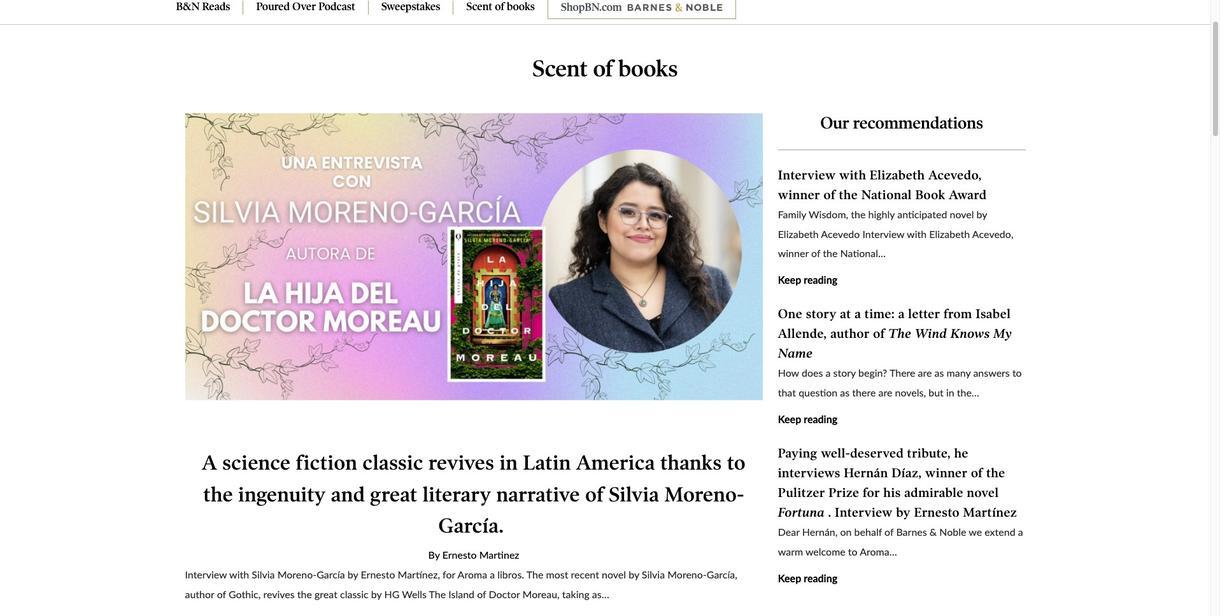 Task type: locate. For each thing, give the bounding box(es) containing it.
classic
[[363, 451, 424, 475], [340, 589, 369, 601]]

classic down interview with silvia moreno-garcía by ernesto martínez, for aroma a libros. at the bottom left of the page
[[340, 589, 369, 601]]

1 keep reading link from the top
[[778, 274, 838, 286]]

0 vertical spatial story
[[806, 306, 837, 322]]

2 vertical spatial to
[[849, 546, 858, 558]]

a science fiction classic revives in latin america thanks to the ingenuity and great literary narrative of silvia moreno- garcía. link
[[202, 451, 746, 539]]

literary
[[423, 483, 492, 507]]

revives
[[429, 451, 495, 475], [263, 589, 295, 601]]

winner down family
[[778, 247, 809, 260]]

1 keep reading from the top
[[778, 274, 838, 286]]

2 keep reading from the top
[[778, 413, 838, 426]]

the down acevedo
[[823, 247, 838, 260]]

1 horizontal spatial are
[[919, 367, 932, 379]]

0 horizontal spatial as
[[841, 387, 850, 399]]

sweepstakes link
[[369, 0, 453, 24]]

0 vertical spatial novel
[[950, 208, 975, 220]]

shopbn.com link
[[548, 0, 736, 19]]

elizabeth down anticipated
[[930, 228, 971, 240]]

at
[[841, 306, 852, 322]]

in
[[947, 387, 955, 399], [500, 451, 518, 475]]

ernesto up aroma
[[443, 549, 477, 562]]

b&n reads
[[176, 0, 230, 13]]

to inside a science fiction classic revives in latin america thanks to the ingenuity and great literary narrative of silvia moreno- garcía.
[[728, 451, 746, 475]]

1 vertical spatial in
[[500, 451, 518, 475]]

0 horizontal spatial books
[[507, 0, 535, 13]]

the inside paying well-deserved tribute, he interviews hernán díaz, winner of the pulitzer prize for his admirable novel fortuna . interview by ernesto martínez dear hernán, on behalf of barnes & noble we extend a warm welcome to aroma…
[[987, 466, 1006, 481]]

interview with elizabeth acevedo, winner of the national book award family wisdom, the highly anticipated novel by elizabeth acevedo interview with elizabeth acevedo, winner of the national…
[[778, 167, 1014, 260]]

reading for pulitzer
[[804, 573, 838, 585]]

as…
[[592, 589, 610, 601]]

0 vertical spatial ernesto
[[915, 505, 960, 521]]

by down award
[[977, 208, 988, 220]]

keep reading
[[778, 274, 838, 286], [778, 413, 838, 426], [778, 573, 838, 585]]

keep reading down "warm"
[[778, 573, 838, 585]]

0 vertical spatial for
[[863, 486, 881, 501]]

great for and
[[371, 483, 418, 507]]

the
[[839, 187, 858, 202], [851, 208, 866, 220], [823, 247, 838, 260], [987, 466, 1006, 481], [204, 483, 233, 507], [297, 589, 312, 601]]

keep reading down question
[[778, 413, 838, 426]]

keep down "that"
[[778, 413, 802, 426]]

acevedo
[[821, 228, 860, 240]]

winner up family
[[778, 187, 821, 202]]

to right answers
[[1013, 367, 1022, 379]]

elizabeth up national at the right of page
[[870, 167, 926, 183]]

keep reading link down question
[[778, 413, 838, 426]]

the up wisdom,
[[839, 187, 858, 202]]

read a science fiction classic revives in latin america thanks to the ingenuity and great literary narrative of silvia moreno-garcía. image
[[185, 113, 763, 439]]

1 horizontal spatial elizabeth
[[870, 167, 926, 183]]

for inside paying well-deserved tribute, he interviews hernán díaz, winner of the pulitzer prize for his admirable novel fortuna . interview by ernesto martínez dear hernán, on behalf of barnes & noble we extend a warm welcome to aroma…
[[863, 486, 881, 501]]

0 vertical spatial keep
[[778, 274, 802, 286]]

1 reading from the top
[[804, 274, 838, 286]]

ernesto
[[915, 505, 960, 521], [443, 549, 477, 562], [361, 569, 395, 581]]

acevedo, down award
[[973, 228, 1014, 240]]

0 horizontal spatial elizabeth
[[778, 228, 819, 240]]

0 vertical spatial keep reading link
[[778, 274, 838, 286]]

as left the many
[[935, 367, 945, 379]]

1 horizontal spatial revives
[[429, 451, 495, 475]]

1 keep from the top
[[778, 274, 802, 286]]

2 vertical spatial keep
[[778, 573, 802, 585]]

1 vertical spatial are
[[879, 387, 893, 399]]

america
[[577, 451, 656, 475]]

shopbn.com
[[561, 1, 622, 13]]

keep reading up one
[[778, 274, 838, 286]]

to down on
[[849, 546, 858, 558]]

novel up as…
[[602, 569, 626, 581]]

0 horizontal spatial scent
[[467, 0, 493, 13]]

classic up and
[[363, 451, 424, 475]]

3 keep reading link from the top
[[778, 573, 838, 585]]

2 vertical spatial ernesto
[[361, 569, 395, 581]]

great inside a science fiction classic revives in latin america thanks to the ingenuity and great literary narrative of silvia moreno- garcía.
[[371, 483, 418, 507]]

2 vertical spatial keep reading link
[[778, 573, 838, 585]]

tribute,
[[908, 446, 951, 461]]

0 vertical spatial reading
[[804, 274, 838, 286]]

one
[[778, 306, 803, 322]]

ernesto up hg
[[361, 569, 395, 581]]

a science fiction classic revives in latin america thanks to the ingenuity and great literary narrative of silvia moreno- garcía.
[[202, 451, 746, 539]]

2 horizontal spatial with
[[907, 228, 927, 240]]

1 vertical spatial keep
[[778, 413, 802, 426]]

isabel
[[976, 306, 1011, 322]]

1 vertical spatial scent of books
[[533, 55, 678, 83]]

to right 'thanks'
[[728, 451, 746, 475]]

with up 'gothic,'
[[229, 569, 249, 581]]

libros.
[[498, 569, 524, 581]]

2 vertical spatial the
[[429, 589, 446, 601]]

the for libros.
[[527, 569, 544, 581]]

of
[[495, 0, 505, 13], [593, 55, 613, 83], [824, 187, 836, 202], [812, 247, 821, 260], [874, 326, 886, 342], [972, 466, 983, 481], [586, 483, 604, 507], [885, 527, 894, 539], [217, 589, 226, 601], [477, 589, 486, 601]]

for up island
[[443, 569, 456, 581]]

with down anticipated
[[907, 228, 927, 240]]

as
[[935, 367, 945, 379], [841, 387, 850, 399]]

reading down question
[[804, 413, 838, 426]]

0 vertical spatial classic
[[363, 451, 424, 475]]

keep reading link down "warm"
[[778, 573, 838, 585]]

a right 'does'
[[826, 367, 831, 379]]

our recommendations
[[821, 113, 984, 133]]

moreno- inside the most recent novel by silvia moreno-garcía, author of gothic, revives the great classic by hg wells the island of doctor moreau, taking as…
[[668, 569, 707, 581]]

2 horizontal spatial the
[[889, 326, 912, 342]]

winner inside paying well-deserved tribute, he interviews hernán díaz, winner of the pulitzer prize for his admirable novel fortuna . interview by ernesto martínez dear hernán, on behalf of barnes & noble we extend a warm welcome to aroma…
[[926, 466, 968, 481]]

0 horizontal spatial author
[[185, 589, 214, 601]]

2 vertical spatial keep reading
[[778, 573, 838, 585]]

the…
[[957, 387, 980, 399]]

1 vertical spatial revives
[[263, 589, 295, 601]]

great down garcía
[[315, 589, 338, 601]]

1 vertical spatial classic
[[340, 589, 369, 601]]

0 vertical spatial scent of books
[[467, 0, 535, 13]]

2 vertical spatial with
[[229, 569, 249, 581]]

reading down welcome
[[804, 573, 838, 585]]

3 reading from the top
[[804, 573, 838, 585]]

a
[[855, 306, 862, 322], [899, 306, 905, 322], [826, 367, 831, 379], [1019, 527, 1024, 539], [490, 569, 495, 581]]

0 vertical spatial revives
[[429, 451, 495, 475]]

the for of
[[889, 326, 912, 342]]

1 vertical spatial keep reading
[[778, 413, 838, 426]]

by up barnes
[[897, 505, 911, 521]]

podcast
[[319, 0, 356, 13]]

by inside "interview with elizabeth acevedo, winner of the national book award family wisdom, the highly anticipated novel by elizabeth acevedo interview with elizabeth acevedo, winner of the national…"
[[977, 208, 988, 220]]

3 keep reading from the top
[[778, 573, 838, 585]]

0 horizontal spatial with
[[229, 569, 249, 581]]

revives inside a science fiction classic revives in latin america thanks to the ingenuity and great literary narrative of silvia moreno- garcía.
[[429, 451, 495, 475]]

2 horizontal spatial to
[[1013, 367, 1022, 379]]

2 vertical spatial novel
[[602, 569, 626, 581]]

the up moreau,
[[527, 569, 544, 581]]

keep reading link up one
[[778, 274, 838, 286]]

novel inside the most recent novel by silvia moreno-garcía, author of gothic, revives the great classic by hg wells the island of doctor moreau, taking as…
[[602, 569, 626, 581]]

the inside the most recent novel by silvia moreno-garcía, author of gothic, revives the great classic by hg wells the island of doctor moreau, taking as…
[[297, 589, 312, 601]]

a right extend
[[1019, 527, 1024, 539]]

0 horizontal spatial in
[[500, 451, 518, 475]]

in left latin
[[500, 451, 518, 475]]

keep
[[778, 274, 802, 286], [778, 413, 802, 426], [778, 573, 802, 585]]

0 vertical spatial keep reading
[[778, 274, 838, 286]]

ernesto up &
[[915, 505, 960, 521]]

0 horizontal spatial the
[[429, 589, 446, 601]]

1 vertical spatial author
[[185, 589, 214, 601]]

my
[[994, 326, 1013, 342]]

keep down "warm"
[[778, 573, 802, 585]]

reading down acevedo
[[804, 274, 838, 286]]

1 horizontal spatial great
[[371, 483, 418, 507]]

novel up martínez
[[967, 486, 999, 501]]

winner
[[778, 187, 821, 202], [778, 247, 809, 260], [926, 466, 968, 481]]

poured over podcast link
[[244, 0, 368, 24]]

the inside a science fiction classic revives in latin america thanks to the ingenuity and great literary narrative of silvia moreno- garcía.
[[204, 483, 233, 507]]

with
[[840, 167, 867, 183], [907, 228, 927, 240], [229, 569, 249, 581]]

elizabeth
[[870, 167, 926, 183], [778, 228, 819, 240], [930, 228, 971, 240]]

the right wells
[[429, 589, 446, 601]]

1 horizontal spatial as
[[935, 367, 945, 379]]

by
[[429, 549, 440, 562]]

in right but
[[947, 387, 955, 399]]

0 horizontal spatial revives
[[263, 589, 295, 601]]

0 vertical spatial as
[[935, 367, 945, 379]]

name
[[778, 346, 813, 361]]

for down the hernán
[[863, 486, 881, 501]]

keep reading for wisdom,
[[778, 274, 838, 286]]

welcome
[[806, 546, 846, 558]]

3 keep from the top
[[778, 573, 802, 585]]

aroma…
[[860, 546, 898, 558]]

martinez
[[480, 549, 520, 562]]

0 vertical spatial author
[[831, 326, 870, 342]]

0 vertical spatial are
[[919, 367, 932, 379]]

keep for pulitzer
[[778, 573, 802, 585]]

author down "at"
[[831, 326, 870, 342]]

are right there
[[879, 387, 893, 399]]

2 keep reading link from the top
[[778, 413, 838, 426]]

for
[[863, 486, 881, 501], [443, 569, 456, 581]]

0 horizontal spatial to
[[728, 451, 746, 475]]

1 vertical spatial keep reading link
[[778, 413, 838, 426]]

a right "at"
[[855, 306, 862, 322]]

books
[[507, 0, 535, 13], [619, 55, 678, 83]]

the down a
[[204, 483, 233, 507]]

in inside a science fiction classic revives in latin america thanks to the ingenuity and great literary narrative of silvia moreno- garcía.
[[500, 451, 518, 475]]

revives right 'gothic,'
[[263, 589, 295, 601]]

1 vertical spatial great
[[315, 589, 338, 601]]

0 vertical spatial in
[[947, 387, 955, 399]]

0 vertical spatial with
[[840, 167, 867, 183]]

elizabeth down family
[[778, 228, 819, 240]]

2 vertical spatial reading
[[804, 573, 838, 585]]

by right recent at the left bottom of the page
[[629, 569, 640, 581]]

one story at a time: a letter from isabel allende, author of
[[778, 306, 1011, 342]]

great right and
[[371, 483, 418, 507]]

novel
[[950, 208, 975, 220], [967, 486, 999, 501], [602, 569, 626, 581]]

1 horizontal spatial in
[[947, 387, 955, 399]]

keep reading link for pulitzer
[[778, 573, 838, 585]]

garcía.
[[439, 514, 504, 539]]

reading for wisdom,
[[804, 274, 838, 286]]

0 vertical spatial the
[[889, 326, 912, 342]]

with up national at the right of page
[[840, 167, 867, 183]]

on
[[841, 527, 852, 539]]

1 vertical spatial for
[[443, 569, 456, 581]]

0 vertical spatial scent
[[467, 0, 493, 13]]

the up martínez
[[987, 466, 1006, 481]]

1 vertical spatial to
[[728, 451, 746, 475]]

are up but
[[919, 367, 932, 379]]

1 horizontal spatial author
[[831, 326, 870, 342]]

deserved
[[851, 446, 904, 461]]

prize
[[829, 486, 860, 501]]

our
[[821, 113, 850, 133]]

1 vertical spatial winner
[[778, 247, 809, 260]]

author left 'gothic,'
[[185, 589, 214, 601]]

acevedo, up award
[[929, 167, 982, 183]]

2 vertical spatial winner
[[926, 466, 968, 481]]

the inside the wind knows my name
[[889, 326, 912, 342]]

to inside paying well-deserved tribute, he interviews hernán díaz, winner of the pulitzer prize for his admirable novel fortuna . interview by ernesto martínez dear hernán, on behalf of barnes & noble we extend a warm welcome to aroma…
[[849, 546, 858, 558]]

of inside a science fiction classic revives in latin america thanks to the ingenuity and great literary narrative of silvia moreno- garcía.
[[586, 483, 604, 507]]

dear
[[778, 527, 800, 539]]

0 vertical spatial great
[[371, 483, 418, 507]]

the down interview with silvia moreno-garcía by ernesto martínez, for aroma a libros. at the bottom left of the page
[[297, 589, 312, 601]]

the most recent novel by silvia moreno-garcía, author of gothic, revives the great classic by hg wells the island of doctor moreau, taking as…
[[185, 569, 738, 601]]

paying well-deserved tribute, he interviews hernán díaz, winner of the pulitzer prize for his admirable novel fortuna . interview by ernesto martínez dear hernán, on behalf of barnes & noble we extend a warm welcome to aroma…
[[778, 446, 1024, 558]]

keep reading link
[[778, 274, 838, 286], [778, 413, 838, 426], [778, 573, 838, 585]]

winner up "admirable"
[[926, 466, 968, 481]]

scent of books link
[[454, 0, 548, 24]]

ernesto inside paying well-deserved tribute, he interviews hernán díaz, winner of the pulitzer prize for his admirable novel fortuna . interview by ernesto martínez dear hernán, on behalf of barnes & noble we extend a warm welcome to aroma…
[[915, 505, 960, 521]]

to inside there are as many answers to that question as there are novels, but in the…
[[1013, 367, 1022, 379]]

1 vertical spatial acevedo,
[[973, 228, 1014, 240]]

0 horizontal spatial great
[[315, 589, 338, 601]]

silvia
[[609, 483, 660, 507], [252, 569, 275, 581], [642, 569, 665, 581]]

admirable
[[905, 486, 964, 501]]

1 horizontal spatial to
[[849, 546, 858, 558]]

classic inside a science fiction classic revives in latin america thanks to the ingenuity and great literary narrative of silvia moreno- garcía.
[[363, 451, 424, 475]]

there
[[853, 387, 876, 399]]

1 vertical spatial scent
[[533, 55, 588, 83]]

the down time:
[[889, 326, 912, 342]]

1 vertical spatial the
[[527, 569, 544, 581]]

1 vertical spatial ernesto
[[443, 549, 477, 562]]

revives up literary
[[429, 451, 495, 475]]

to
[[1013, 367, 1022, 379], [728, 451, 746, 475], [849, 546, 858, 558]]

the
[[889, 326, 912, 342], [527, 569, 544, 581], [429, 589, 446, 601]]

2 reading from the top
[[804, 413, 838, 426]]

as left there
[[841, 387, 850, 399]]

2 horizontal spatial ernesto
[[915, 505, 960, 521]]

interview with silvia moreno-garcía by ernesto martínez, for aroma a libros.
[[185, 569, 527, 581]]

great inside the most recent novel by silvia moreno-garcía, author of gothic, revives the great classic by hg wells the island of doctor moreau, taking as…
[[315, 589, 338, 601]]

group image
[[627, 3, 723, 12]]

highly
[[869, 208, 895, 220]]

1 horizontal spatial the
[[527, 569, 544, 581]]

story up there
[[834, 367, 856, 379]]

1 horizontal spatial for
[[863, 486, 881, 501]]

b&n
[[176, 0, 200, 13]]

poured
[[256, 0, 290, 13]]

1 horizontal spatial with
[[840, 167, 867, 183]]

by ernesto martinez
[[429, 549, 520, 562]]

from
[[944, 306, 973, 322]]

keep reading link for wisdom,
[[778, 274, 838, 286]]

story left "at"
[[806, 306, 837, 322]]

hernán
[[844, 466, 889, 481]]

1 vertical spatial reading
[[804, 413, 838, 426]]

keep up one
[[778, 274, 802, 286]]

0 horizontal spatial ernesto
[[361, 569, 395, 581]]

does
[[802, 367, 823, 379]]

díaz,
[[892, 466, 922, 481]]

1 horizontal spatial books
[[619, 55, 678, 83]]

novel down award
[[950, 208, 975, 220]]

1 vertical spatial novel
[[967, 486, 999, 501]]

recommendations
[[854, 113, 984, 133]]

0 vertical spatial to
[[1013, 367, 1022, 379]]



Task type: vqa. For each thing, say whether or not it's contained in the screenshot.
'REVIVES' in The most recent novel by Silvia Moreno-García, author of Gothic, revives the great classic by HG Wells The Island of Doctor Moreau, taking as…
yes



Task type: describe. For each thing, give the bounding box(es) containing it.
barnes
[[897, 527, 927, 539]]

we
[[969, 527, 983, 539]]

author inside the most recent novel by silvia moreno-garcía, author of gothic, revives the great classic by hg wells the island of doctor moreau, taking as…
[[185, 589, 214, 601]]

sweepstakes
[[382, 0, 441, 13]]

&
[[930, 527, 937, 539]]

wells
[[402, 589, 427, 601]]

latin
[[523, 451, 571, 475]]

letter
[[909, 306, 941, 322]]

taking
[[562, 589, 590, 601]]

narrative
[[497, 483, 580, 507]]

recent
[[571, 569, 599, 581]]

fortuna
[[778, 505, 825, 521]]

anticipated
[[898, 208, 948, 220]]

how does a story begin?
[[778, 367, 890, 379]]

garcía
[[317, 569, 345, 581]]

thanks
[[661, 451, 722, 475]]

his
[[884, 486, 901, 501]]

there are as many answers to that question as there are novels, but in the…
[[778, 367, 1022, 399]]

a right time:
[[899, 306, 905, 322]]

0 vertical spatial books
[[507, 0, 535, 13]]

1 horizontal spatial ernesto
[[443, 549, 477, 562]]

over
[[292, 0, 316, 13]]

behalf
[[855, 527, 882, 539]]

gothic,
[[229, 589, 261, 601]]

book
[[916, 187, 946, 202]]

hg
[[385, 589, 400, 601]]

time:
[[865, 306, 895, 322]]

story inside one story at a time: a letter from isabel allende, author of
[[806, 306, 837, 322]]

and
[[331, 483, 365, 507]]

novels,
[[895, 387, 926, 399]]

0 vertical spatial winner
[[778, 187, 821, 202]]

keep reading for pulitzer
[[778, 573, 838, 585]]

well-
[[821, 446, 851, 461]]

paying
[[778, 446, 818, 461]]

interview inside paying well-deserved tribute, he interviews hernán díaz, winner of the pulitzer prize for his admirable novel fortuna . interview by ernesto martínez dear hernán, on behalf of barnes & noble we extend a warm welcome to aroma…
[[835, 505, 893, 521]]

ernesto martinez link
[[443, 549, 520, 562]]

family
[[778, 208, 807, 220]]

author inside one story at a time: a letter from isabel allende, author of
[[831, 326, 870, 342]]

national
[[862, 187, 912, 202]]

interview with elizabeth acevedo, winner of the national book award link
[[778, 167, 987, 202]]

a inside paying well-deserved tribute, he interviews hernán díaz, winner of the pulitzer prize for his admirable novel fortuna . interview by ernesto martínez dear hernán, on behalf of barnes & noble we extend a warm welcome to aroma…
[[1019, 527, 1024, 539]]

national…
[[841, 247, 886, 260]]

fiction
[[296, 451, 358, 475]]

extend
[[985, 527, 1016, 539]]

.
[[829, 505, 832, 521]]

by left hg
[[371, 589, 382, 601]]

silvia inside the most recent novel by silvia moreno-garcía, author of gothic, revives the great classic by hg wells the island of doctor moreau, taking as…
[[642, 569, 665, 581]]

revives inside the most recent novel by silvia moreno-garcía, author of gothic, revives the great classic by hg wells the island of doctor moreau, taking as…
[[263, 589, 295, 601]]

with for aroma
[[229, 569, 249, 581]]

in inside there are as many answers to that question as there are novels, but in the…
[[947, 387, 955, 399]]

martínez,
[[398, 569, 440, 581]]

poured over podcast
[[256, 0, 356, 13]]

2 horizontal spatial elizabeth
[[930, 228, 971, 240]]

1 vertical spatial story
[[834, 367, 856, 379]]

keep for wisdom,
[[778, 274, 802, 286]]

question
[[799, 387, 838, 399]]

interviews
[[778, 466, 841, 481]]

1 horizontal spatial scent
[[533, 55, 588, 83]]

allende,
[[778, 326, 828, 342]]

warm
[[778, 546, 804, 558]]

silvia inside a science fiction classic revives in latin america thanks to the ingenuity and great literary narrative of silvia moreno- garcía.
[[609, 483, 660, 507]]

award
[[949, 187, 987, 202]]

0 horizontal spatial for
[[443, 569, 456, 581]]

moreau,
[[523, 589, 560, 601]]

begin?
[[859, 367, 888, 379]]

wind
[[915, 326, 948, 342]]

by inside paying well-deserved tribute, he interviews hernán díaz, winner of the pulitzer prize for his admirable novel fortuna . interview by ernesto martínez dear hernán, on behalf of barnes & noble we extend a warm welcome to aroma…
[[897, 505, 911, 521]]

0 vertical spatial acevedo,
[[929, 167, 982, 183]]

reads
[[202, 0, 230, 13]]

2 keep from the top
[[778, 413, 802, 426]]

1 vertical spatial books
[[619, 55, 678, 83]]

noble
[[940, 527, 967, 539]]

moreno- inside a science fiction classic revives in latin america thanks to the ingenuity and great literary narrative of silvia moreno- garcía.
[[665, 483, 745, 507]]

science
[[222, 451, 291, 475]]

knows
[[951, 326, 990, 342]]

1 vertical spatial as
[[841, 387, 850, 399]]

0 horizontal spatial are
[[879, 387, 893, 399]]

garcía,
[[707, 569, 738, 581]]

b&n reads link
[[163, 0, 243, 24]]

hernán,
[[803, 527, 838, 539]]

aroma
[[458, 569, 487, 581]]

1 vertical spatial with
[[907, 228, 927, 240]]

doctor
[[489, 589, 520, 601]]

most
[[546, 569, 569, 581]]

novel inside "interview with elizabeth acevedo, winner of the national book award family wisdom, the highly anticipated novel by elizabeth acevedo interview with elizabeth acevedo, winner of the national…"
[[950, 208, 975, 220]]

the left highly
[[851, 208, 866, 220]]

answers
[[974, 367, 1010, 379]]

pulitzer
[[778, 486, 826, 501]]

with for award
[[840, 167, 867, 183]]

wisdom,
[[809, 208, 849, 220]]

of inside one story at a time: a letter from isabel allende, author of
[[874, 326, 886, 342]]

a left libros.
[[490, 569, 495, 581]]

the wind knows my name
[[778, 326, 1013, 361]]

how
[[778, 367, 800, 379]]

great for the
[[315, 589, 338, 601]]

classic inside the most recent novel by silvia moreno-garcía, author of gothic, revives the great classic by hg wells the island of doctor moreau, taking as…
[[340, 589, 369, 601]]

that
[[778, 387, 796, 399]]

by right garcía
[[348, 569, 358, 581]]

a
[[202, 451, 217, 475]]

novel inside paying well-deserved tribute, he interviews hernán díaz, winner of the pulitzer prize for his admirable novel fortuna . interview by ernesto martínez dear hernán, on behalf of barnes & noble we extend a warm welcome to aroma…
[[967, 486, 999, 501]]

ingenuity
[[239, 483, 326, 507]]



